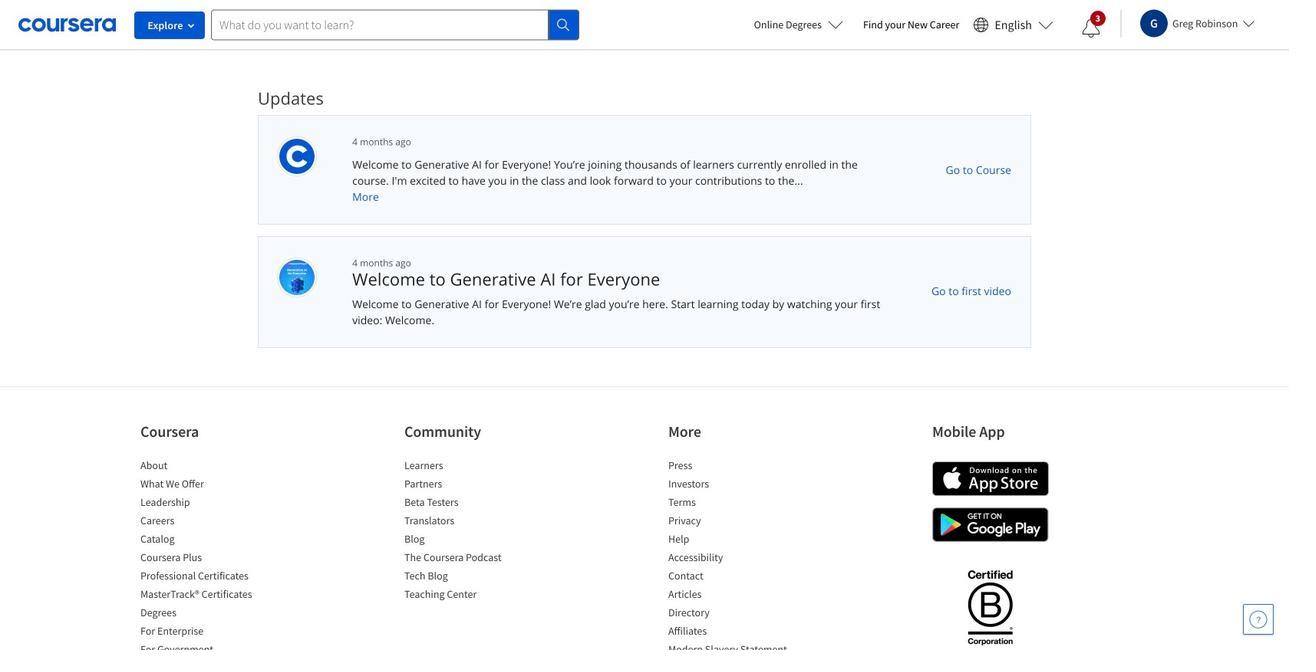 Task type: describe. For each thing, give the bounding box(es) containing it.
2 list from the left
[[404, 458, 535, 605]]

get it on google play image
[[932, 508, 1049, 543]]

help center image
[[1249, 611, 1268, 629]]

1 list from the left
[[140, 458, 271, 651]]

What do you want to learn? text field
[[211, 10, 549, 40]]

download on the app store image
[[932, 462, 1049, 496]]



Task type: locate. For each thing, give the bounding box(es) containing it.
3 list from the left
[[668, 458, 799, 651]]

logo of certified b corporation image
[[959, 562, 1022, 651]]

list
[[140, 458, 271, 651], [404, 458, 535, 605], [668, 458, 799, 651]]

0 horizontal spatial list
[[140, 458, 271, 651]]

None search field
[[211, 10, 579, 40]]

1 horizontal spatial list
[[404, 458, 535, 605]]

2 horizontal spatial list
[[668, 458, 799, 651]]

list item
[[140, 458, 271, 477], [404, 458, 535, 477], [668, 458, 799, 477], [140, 477, 271, 495], [404, 477, 535, 495], [668, 477, 799, 495], [140, 495, 271, 513], [404, 495, 535, 513], [668, 495, 799, 513], [140, 513, 271, 532], [404, 513, 535, 532], [668, 513, 799, 532], [140, 532, 271, 550], [404, 532, 535, 550], [668, 532, 799, 550], [140, 550, 271, 569], [404, 550, 535, 569], [668, 550, 799, 569], [140, 569, 271, 587], [404, 569, 535, 587], [668, 569, 799, 587], [140, 587, 271, 605], [404, 587, 535, 605], [668, 587, 799, 605], [140, 605, 271, 624], [668, 605, 799, 624], [140, 624, 271, 642], [668, 624, 799, 642], [140, 642, 271, 651], [668, 642, 799, 651]]

coursera image
[[18, 12, 116, 37]]



Task type: vqa. For each thing, say whether or not it's contained in the screenshot.
second Project from the right
no



